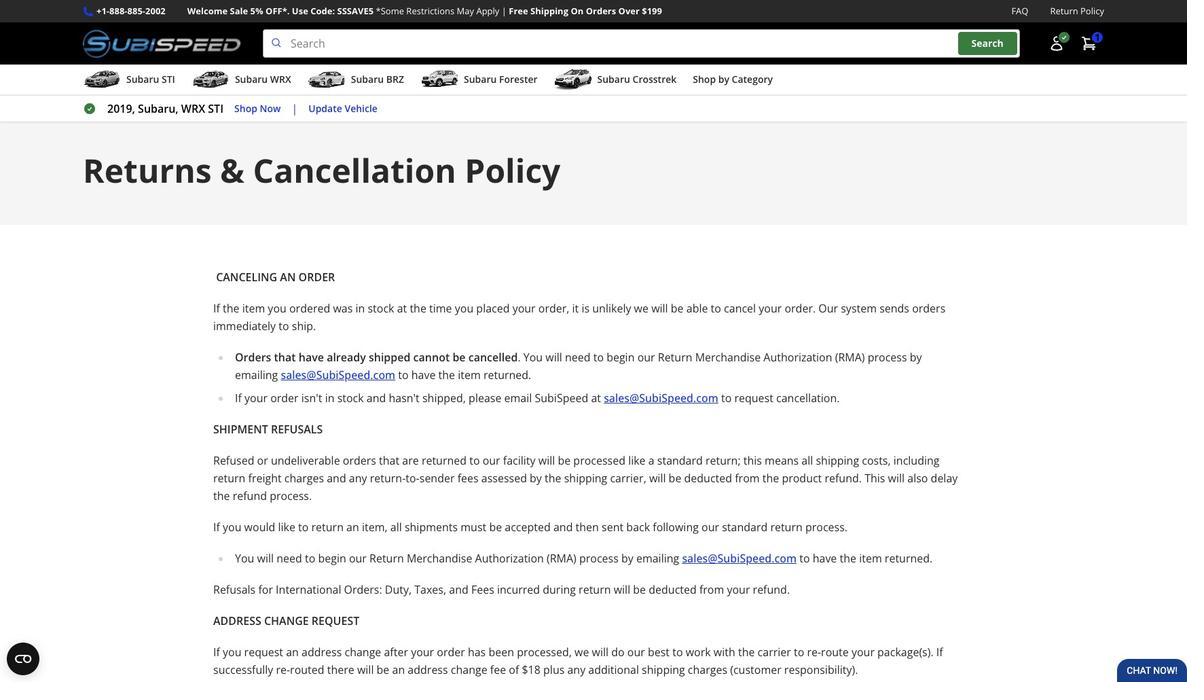 Task type: vqa. For each thing, say whether or not it's contained in the screenshot.
the leftmost (RMA)
yes



Task type: describe. For each thing, give the bounding box(es) containing it.
0 vertical spatial sales@subispeed.com
[[281, 368, 396, 383]]

that inside the refused or undeliverable orders that are returned to our facility will be processed like a standard return; this means all shipping costs, including return freight charges and any return-to-sender fees assessed by the shipping carrier, will be deducted from the product refund. this will also delay the refund process.
[[379, 453, 400, 468]]

if your order isn't in stock and hasn't shipped, please email subispeed at sales@subispeed.com to request cancellation.
[[235, 391, 840, 406]]

if for if you would like to return an item, all shipments must be accepted and then sent back following our standard return process.
[[213, 520, 220, 535]]

shop now
[[234, 102, 281, 115]]

by inside . you will need to begin our return merchandise authorization (rma) process by emailing
[[910, 350, 922, 365]]

and inside the refused or undeliverable orders that are returned to our facility will be processed like a standard return; this means all shipping costs, including return freight charges and any return-to-sender fees assessed by the shipping carrier, will be deducted from the product refund. this will also delay the refund process.
[[327, 471, 346, 486]]

with
[[714, 645, 736, 660]]

1 vertical spatial item
[[458, 368, 481, 383]]

will inside 'if the item you ordered was in stock at the time you placed your order, it is unlikely we will be able to cancel your order. our system sends orders immediately to ship.'
[[652, 301, 668, 316]]

0 vertical spatial address
[[302, 645, 342, 660]]

will left do
[[592, 645, 609, 660]]

forester
[[499, 73, 538, 86]]

additional
[[589, 663, 639, 677]]

restrictions
[[407, 5, 455, 17]]

will right facility
[[539, 453, 555, 468]]

will down a
[[649, 471, 666, 486]]

0 horizontal spatial order
[[271, 391, 299, 406]]

0 vertical spatial returned.
[[484, 368, 532, 383]]

from inside the refused or undeliverable orders that are returned to our facility will be processed like a standard return; this means all shipping costs, including return freight charges and any return-to-sender fees assessed by the shipping carrier, will be deducted from the product refund. this will also delay the refund process.
[[735, 471, 760, 486]]

will down you will need to begin our return merchandise authorization (rma) process by emailing sales@subispeed.com to have the item returned.
[[614, 582, 631, 597]]

1 vertical spatial at
[[591, 391, 601, 406]]

our inside . you will need to begin our return merchandise authorization (rma) process by emailing
[[638, 350, 655, 365]]

charges inside the refused or undeliverable orders that are returned to our facility will be processed like a standard return; this means all shipping costs, including return freight charges and any return-to-sender fees assessed by the shipping carrier, will be deducted from the product refund. this will also delay the refund process.
[[285, 471, 324, 486]]

returns & cancellation policy
[[83, 148, 561, 192]]

you will need to begin our return merchandise authorization (rma) process by emailing sales@subispeed.com to have the item returned.
[[235, 551, 933, 566]]

wrx inside dropdown button
[[270, 73, 291, 86]]

1 vertical spatial orders
[[235, 350, 271, 365]]

welcome sale 5% off*. use code: sssave5 *some restrictions may apply | free shipping on orders over $199
[[187, 5, 662, 17]]

sales@subispeed.com link for if your order isn't in stock and hasn't shipped, please email subispeed at
[[604, 391, 719, 406]]

shipping inside if you request an address change after your order has been processed, we will do our best to work with the carrier to re-route your package(s). if successfully re-routed there will be an address change fee of $18 plus any additional shipping charges (customer responsibility).
[[642, 663, 685, 677]]

any inside the refused or undeliverable orders that are returned to our facility will be processed like a standard return; this means all shipping costs, including return freight charges and any return-to-sender fees assessed by the shipping carrier, will be deducted from the product refund. this will also delay the refund process.
[[349, 471, 367, 486]]

if for if you request an address change after your order has been processed, we will do our best to work with the carrier to re-route your package(s). if successfully re-routed there will be an address change fee of $18 plus any additional shipping charges (customer responsibility).
[[213, 645, 220, 660]]

update vehicle
[[309, 102, 378, 115]]

subaru forester
[[464, 73, 538, 86]]

subaru crosstrek button
[[554, 67, 677, 95]]

&
[[220, 148, 245, 192]]

orders inside the refused or undeliverable orders that are returned to our facility will be processed like a standard return; this means all shipping costs, including return freight charges and any return-to-sender fees assessed by the shipping carrier, will be deducted from the product refund. this will also delay the refund process.
[[343, 453, 376, 468]]

sssave5
[[337, 5, 374, 17]]

return inside . you will need to begin our return merchandise authorization (rma) process by emailing
[[658, 350, 693, 365]]

a subaru crosstrek thumbnail image image
[[554, 69, 592, 90]]

taxes,
[[415, 582, 446, 597]]

0 vertical spatial shipping
[[816, 453, 860, 468]]

ship.
[[292, 319, 316, 334]]

may
[[457, 5, 474, 17]]

cancellation
[[253, 148, 456, 192]]

the inside if you request an address change after your order has been processed, we will do our best to work with the carrier to re-route your package(s). if successfully re-routed there will be an address change fee of $18 plus any additional shipping charges (customer responsibility).
[[739, 645, 755, 660]]

1 horizontal spatial address
[[408, 663, 448, 677]]

your right after
[[411, 645, 434, 660]]

1 horizontal spatial change
[[451, 663, 488, 677]]

refund
[[233, 489, 267, 504]]

do
[[612, 645, 625, 660]]

you left would
[[223, 520, 242, 535]]

your left order,
[[513, 301, 536, 316]]

of
[[509, 663, 519, 677]]

refund. this
[[825, 471, 886, 486]]

1 vertical spatial merchandise
[[407, 551, 473, 566]]

process inside . you will need to begin our return merchandise authorization (rma) process by emailing
[[868, 350, 907, 365]]

merchandise inside . you will need to begin our return merchandise authorization (rma) process by emailing
[[695, 350, 761, 365]]

$18
[[522, 663, 541, 677]]

process. inside the refused or undeliverable orders that are returned to our facility will be processed like a standard return; this means all shipping costs, including return freight charges and any return-to-sender fees assessed by the shipping carrier, will be deducted from the product refund. this will also delay the refund process.
[[270, 489, 312, 504]]

item,
[[362, 520, 388, 535]]

cannot
[[413, 350, 450, 365]]

will left also
[[888, 471, 905, 486]]

1 vertical spatial all
[[391, 520, 402, 535]]

0 horizontal spatial re-
[[276, 663, 290, 677]]

charges inside if you request an address change after your order has been processed, we will do our best to work with the carrier to re-route your package(s). if successfully re-routed there will be an address change fee of $18 plus any additional shipping charges (customer responsibility).
[[688, 663, 728, 677]]

authorization inside . you will need to begin our return merchandise authorization (rma) process by emailing
[[764, 350, 833, 365]]

your left order.
[[759, 301, 782, 316]]

request
[[312, 614, 360, 629]]

subaru for subaru wrx
[[235, 73, 268, 86]]

welcome
[[187, 5, 228, 17]]

subaru,
[[138, 101, 179, 116]]

a subaru sti thumbnail image image
[[83, 69, 121, 90]]

item inside 'if the item you ordered was in stock at the time you placed your order, it is unlikely we will be able to cancel your order. our system sends orders immediately to ship.'
[[242, 301, 265, 316]]

has
[[468, 645, 486, 660]]

product
[[782, 471, 822, 486]]

0 horizontal spatial in
[[325, 391, 335, 406]]

cancel
[[724, 301, 756, 316]]

subaru for subaru brz
[[351, 73, 384, 86]]

5%
[[250, 5, 263, 17]]

return inside the refused or undeliverable orders that are returned to our facility will be processed like a standard return; this means all shipping costs, including return freight charges and any return-to-sender fees assessed by the shipping carrier, will be deducted from the product refund. this will also delay the refund process.
[[213, 471, 246, 486]]

an
[[280, 270, 296, 285]]

able
[[687, 301, 708, 316]]

shop now link
[[234, 101, 281, 117]]

have for to
[[412, 368, 436, 383]]

+1-
[[96, 5, 109, 17]]

like inside the refused or undeliverable orders that are returned to our facility will be processed like a standard return; this means all shipping costs, including return freight charges and any return-to-sender fees assessed by the shipping carrier, will be deducted from the product refund. this will also delay the refund process.
[[629, 453, 646, 468]]

will inside . you will need to begin our return merchandise authorization (rma) process by emailing
[[546, 350, 562, 365]]

canceling an order
[[216, 270, 335, 285]]

after
[[384, 645, 408, 660]]

shop by category button
[[693, 67, 773, 95]]

and left the then
[[554, 520, 573, 535]]

sales@subispeed.com for you will need to begin our return merchandise authorization (rma) process by emailing
[[682, 551, 797, 566]]

1 vertical spatial authorization
[[475, 551, 544, 566]]

will right there
[[357, 663, 374, 677]]

if you would like to return an item, all shipments must be accepted and then sent back following our standard return process.
[[213, 520, 848, 535]]

search input field
[[263, 29, 1021, 58]]

standard inside the refused or undeliverable orders that are returned to our facility will be processed like a standard return; this means all shipping costs, including return freight charges and any return-to-sender fees assessed by the shipping carrier, will be deducted from the product refund. this will also delay the refund process.
[[658, 453, 703, 468]]

order inside if you request an address change after your order has been processed, we will do our best to work with the carrier to re-route your package(s). if successfully re-routed there will be an address change fee of $18 plus any additional shipping charges (customer responsibility).
[[437, 645, 465, 660]]

refusals
[[271, 422, 323, 437]]

1 button
[[1075, 30, 1105, 57]]

subaru for subaru crosstrek
[[598, 73, 630, 86]]

work
[[686, 645, 711, 660]]

1 vertical spatial returned.
[[885, 551, 933, 566]]

if for if your order isn't in stock and hasn't shipped, please email subispeed at sales@subispeed.com to request cancellation.
[[235, 391, 242, 406]]

by inside the refused or undeliverable orders that are returned to our facility will be processed like a standard return; this means all shipping costs, including return freight charges and any return-to-sender fees assessed by the shipping carrier, will be deducted from the product refund. this will also delay the refund process.
[[530, 471, 542, 486]]

1 vertical spatial an
[[286, 645, 299, 660]]

duty,
[[385, 582, 412, 597]]

return policy link
[[1051, 4, 1105, 18]]

plus
[[544, 663, 565, 677]]

to inside . you will need to begin our return merchandise authorization (rma) process by emailing
[[594, 350, 604, 365]]

then
[[576, 520, 599, 535]]

shipments
[[405, 520, 458, 535]]

be left processed
[[558, 453, 571, 468]]

back
[[627, 520, 650, 535]]

code:
[[311, 5, 335, 17]]

0 horizontal spatial need
[[277, 551, 302, 566]]

if the item you ordered was in stock at the time you placed your order, it is unlikely we will be able to cancel your order. our system sends orders immediately to ship.
[[213, 301, 946, 334]]

a
[[649, 453, 655, 468]]

orders that have already shipped cannot be cancelled
[[235, 350, 518, 365]]

2 vertical spatial item
[[860, 551, 882, 566]]

0 horizontal spatial begin
[[318, 551, 346, 566]]

apply
[[477, 5, 500, 17]]

cancellation.
[[777, 391, 840, 406]]

0 horizontal spatial wrx
[[181, 101, 205, 116]]

stock inside 'if the item you ordered was in stock at the time you placed your order, it is unlikely we will be able to cancel your order. our system sends orders immediately to ship.'
[[368, 301, 394, 316]]

assessed
[[482, 471, 527, 486]]

crosstrek
[[633, 73, 677, 86]]

1 vertical spatial standard
[[722, 520, 768, 535]]

shipment
[[213, 422, 268, 437]]

2 horizontal spatial an
[[392, 663, 405, 677]]

been
[[489, 645, 514, 660]]

and left fees at bottom
[[449, 582, 469, 597]]

need inside . you will need to begin our return merchandise authorization (rma) process by emailing
[[565, 350, 591, 365]]

885-
[[127, 5, 145, 17]]

1 horizontal spatial orders
[[586, 5, 616, 17]]

order.
[[785, 301, 816, 316]]

1 vertical spatial stock
[[337, 391, 364, 406]]

subaru brz
[[351, 73, 404, 86]]

1 vertical spatial deducted
[[649, 582, 697, 597]]

vehicle
[[345, 102, 378, 115]]

use
[[292, 5, 308, 17]]

subaru brz button
[[308, 67, 404, 95]]

return-
[[370, 471, 406, 486]]

be right must
[[489, 520, 502, 535]]

there
[[327, 663, 354, 677]]

1 horizontal spatial process.
[[806, 520, 848, 535]]

by inside "dropdown button"
[[719, 73, 730, 86]]

0 vertical spatial that
[[274, 350, 296, 365]]

sti inside dropdown button
[[162, 73, 175, 86]]

address change request
[[213, 614, 360, 629]]

accepted
[[505, 520, 551, 535]]

2 horizontal spatial return
[[1051, 5, 1079, 17]]

shipment refusals
[[213, 422, 323, 437]]

update vehicle button
[[309, 101, 378, 117]]

refund.
[[753, 582, 790, 597]]

1 horizontal spatial |
[[502, 5, 507, 17]]

orders:
[[344, 582, 382, 597]]

return down you will need to begin our return merchandise authorization (rma) process by emailing sales@subispeed.com to have the item returned.
[[579, 582, 611, 597]]

your up shipment refusals
[[245, 391, 268, 406]]

sends
[[880, 301, 910, 316]]

request inside if you request an address change after your order has been processed, we will do our best to work with the carrier to re-route your package(s). if successfully re-routed there will be an address change fee of $18 plus any additional shipping charges (customer responsibility).
[[244, 645, 283, 660]]

over
[[619, 5, 640, 17]]

all inside the refused or undeliverable orders that are returned to our facility will be processed like a standard return; this means all shipping costs, including return freight charges and any return-to-sender fees assessed by the shipping carrier, will be deducted from the product refund. this will also delay the refund process.
[[802, 453, 814, 468]]

emailing inside . you will need to begin our return merchandise authorization (rma) process by emailing
[[235, 368, 278, 383]]

sales@subispeed.com link for you will need to begin our return merchandise authorization (rma) process by emailing
[[682, 551, 797, 566]]

carrier
[[758, 645, 791, 660]]

search
[[972, 37, 1004, 50]]

including
[[894, 453, 940, 468]]

1 horizontal spatial re-
[[807, 645, 822, 660]]

orders inside 'if the item you ordered was in stock at the time you placed your order, it is unlikely we will be able to cancel your order. our system sends orders immediately to ship.'
[[913, 301, 946, 316]]

1 vertical spatial sti
[[208, 101, 224, 116]]

order,
[[539, 301, 570, 316]]

will down would
[[257, 551, 274, 566]]

we inside if you request an address change after your order has been processed, we will do our best to work with the carrier to re-route your package(s). if successfully re-routed there will be an address change fee of $18 plus any additional shipping charges (customer responsibility).
[[575, 645, 589, 660]]

cancelled
[[469, 350, 518, 365]]

0 vertical spatial an
[[347, 520, 359, 535]]

returns
[[83, 148, 212, 192]]

1 vertical spatial like
[[278, 520, 295, 535]]

you inside if you request an address change after your order has been processed, we will do our best to work with the carrier to re-route your package(s). if successfully re-routed there will be an address change fee of $18 plus any additional shipping charges (customer responsibility).
[[223, 645, 242, 660]]

subaru sti
[[126, 73, 175, 86]]

0 horizontal spatial shipping
[[564, 471, 608, 486]]

be inside if you request an address change after your order has been processed, we will do our best to work with the carrier to re-route your package(s). if successfully re-routed there will be an address change fee of $18 plus any additional shipping charges (customer responsibility).
[[377, 663, 390, 677]]



Task type: locate. For each thing, give the bounding box(es) containing it.
0 horizontal spatial policy
[[465, 148, 561, 192]]

our inside the refused or undeliverable orders that are returned to our facility will be processed like a standard return; this means all shipping costs, including return freight charges and any return-to-sender fees assessed by the shipping carrier, will be deducted from the product refund. this will also delay the refund process.
[[483, 453, 501, 468]]

order left isn't
[[271, 391, 299, 406]]

if left would
[[213, 520, 220, 535]]

facility
[[503, 453, 536, 468]]

4 subaru from the left
[[464, 73, 497, 86]]

+1-888-885-2002 link
[[96, 4, 166, 18]]

5 subaru from the left
[[598, 73, 630, 86]]

be left able
[[671, 301, 684, 316]]

like
[[629, 453, 646, 468], [278, 520, 295, 535]]

a subaru brz thumbnail image image
[[308, 69, 346, 90]]

update
[[309, 102, 342, 115]]

0 vertical spatial in
[[356, 301, 365, 316]]

be right carrier,
[[669, 471, 682, 486]]

emailing
[[235, 368, 278, 383], [637, 551, 680, 566]]

subispeed logo image
[[83, 29, 241, 58]]

0 horizontal spatial that
[[274, 350, 296, 365]]

we inside 'if the item you ordered was in stock at the time you placed your order, it is unlikely we will be able to cancel your order. our system sends orders immediately to ship.'
[[634, 301, 649, 316]]

will right the .
[[546, 350, 562, 365]]

0 vertical spatial change
[[345, 645, 381, 660]]

1 vertical spatial orders
[[343, 453, 376, 468]]

0 vertical spatial deducted
[[685, 471, 732, 486]]

1 horizontal spatial emailing
[[637, 551, 680, 566]]

return left "item,"
[[312, 520, 344, 535]]

at left time
[[397, 301, 407, 316]]

you up successfully on the bottom
[[223, 645, 242, 660]]

0 vertical spatial policy
[[1081, 5, 1105, 17]]

button image
[[1049, 35, 1065, 52]]

1 horizontal spatial item
[[458, 368, 481, 383]]

open widget image
[[7, 643, 39, 675]]

subaru up shop now
[[235, 73, 268, 86]]

0 vertical spatial from
[[735, 471, 760, 486]]

be down back
[[633, 582, 646, 597]]

0 horizontal spatial from
[[700, 582, 724, 597]]

1 vertical spatial you
[[235, 551, 254, 566]]

standard right a
[[658, 453, 703, 468]]

if
[[213, 301, 220, 316], [235, 391, 242, 406], [213, 520, 220, 535], [213, 645, 220, 660], [937, 645, 944, 660]]

0 horizontal spatial (rma)
[[547, 551, 577, 566]]

if up the shipment
[[235, 391, 242, 406]]

return
[[1051, 5, 1079, 17], [658, 350, 693, 365], [370, 551, 404, 566]]

shipped
[[369, 350, 411, 365]]

0 horizontal spatial process
[[580, 551, 619, 566]]

0 horizontal spatial stock
[[337, 391, 364, 406]]

0 vertical spatial we
[[634, 301, 649, 316]]

in
[[356, 301, 365, 316], [325, 391, 335, 406]]

fees
[[471, 582, 494, 597]]

return up duty,
[[370, 551, 404, 566]]

1 horizontal spatial an
[[347, 520, 359, 535]]

ordered
[[289, 301, 330, 316]]

order
[[271, 391, 299, 406], [437, 645, 465, 660]]

sales@subispeed.com for if your order isn't in stock and hasn't shipped, please email subispeed at
[[604, 391, 719, 406]]

1 horizontal spatial need
[[565, 350, 591, 365]]

that down ship. on the left top of page
[[274, 350, 296, 365]]

1 horizontal spatial have
[[412, 368, 436, 383]]

you up refusals
[[235, 551, 254, 566]]

(customer
[[731, 663, 782, 677]]

0 vertical spatial you
[[524, 350, 543, 365]]

0 vertical spatial need
[[565, 350, 591, 365]]

if right the package(s).
[[937, 645, 944, 660]]

1 vertical spatial policy
[[465, 148, 561, 192]]

process. down the product at the right
[[806, 520, 848, 535]]

1 horizontal spatial like
[[629, 453, 646, 468]]

off*.
[[266, 5, 290, 17]]

2002
[[145, 5, 166, 17]]

responsibility).
[[785, 663, 858, 677]]

0 horizontal spatial charges
[[285, 471, 324, 486]]

from down this
[[735, 471, 760, 486]]

0 vertical spatial re-
[[807, 645, 822, 660]]

sti up 2019, subaru, wrx sti
[[162, 73, 175, 86]]

already
[[327, 350, 366, 365]]

(rma) inside . you will need to begin our return merchandise authorization (rma) process by emailing
[[836, 350, 865, 365]]

be
[[671, 301, 684, 316], [453, 350, 466, 365], [558, 453, 571, 468], [669, 471, 682, 486], [489, 520, 502, 535], [633, 582, 646, 597], [377, 663, 390, 677]]

subaru
[[126, 73, 159, 86], [235, 73, 268, 86], [351, 73, 384, 86], [464, 73, 497, 86], [598, 73, 630, 86]]

process down sends
[[868, 350, 907, 365]]

0 vertical spatial any
[[349, 471, 367, 486]]

wrx up now
[[270, 73, 291, 86]]

need down 'if the item you ordered was in stock at the time you placed your order, it is unlikely we will be able to cancel your order. our system sends orders immediately to ship.'
[[565, 350, 591, 365]]

subaru for subaru forester
[[464, 73, 497, 86]]

it
[[572, 301, 579, 316]]

0 vertical spatial item
[[242, 301, 265, 316]]

authorization
[[764, 350, 833, 365], [475, 551, 544, 566]]

at right the subispeed
[[591, 391, 601, 406]]

in right was
[[356, 301, 365, 316]]

sent
[[602, 520, 624, 535]]

0 horizontal spatial return
[[370, 551, 404, 566]]

shop by category
[[693, 73, 773, 86]]

0 horizontal spatial change
[[345, 645, 381, 660]]

shop
[[693, 73, 716, 86], [234, 102, 257, 115]]

any
[[349, 471, 367, 486], [568, 663, 586, 677]]

0 vertical spatial sales@subispeed.com link
[[281, 368, 396, 383]]

need
[[565, 350, 591, 365], [277, 551, 302, 566]]

an down after
[[392, 663, 405, 677]]

1 vertical spatial that
[[379, 453, 400, 468]]

if up immediately
[[213, 301, 220, 316]]

deducted down "return;"
[[685, 471, 732, 486]]

subaru up subaru,
[[126, 73, 159, 86]]

0 vertical spatial |
[[502, 5, 507, 17]]

that up 'return-' at the left
[[379, 453, 400, 468]]

all
[[802, 453, 814, 468], [391, 520, 402, 535]]

(rma)
[[836, 350, 865, 365], [547, 551, 577, 566]]

1 vertical spatial begin
[[318, 551, 346, 566]]

return down the product at the right
[[771, 520, 803, 535]]

be right cannot on the bottom left of page
[[453, 350, 466, 365]]

item
[[242, 301, 265, 316], [458, 368, 481, 383], [860, 551, 882, 566]]

shop left category
[[693, 73, 716, 86]]

returned.
[[484, 368, 532, 383], [885, 551, 933, 566]]

1 vertical spatial sales@subispeed.com link
[[604, 391, 719, 406]]

1 vertical spatial wrx
[[181, 101, 205, 116]]

0 horizontal spatial have
[[299, 350, 324, 365]]

in inside 'if the item you ordered was in stock at the time you placed your order, it is unlikely we will be able to cancel your order. our system sends orders immediately to ship.'
[[356, 301, 365, 316]]

begin inside . you will need to begin our return merchandise authorization (rma) process by emailing
[[607, 350, 635, 365]]

orders right sends
[[913, 301, 946, 316]]

address
[[213, 614, 261, 629]]

a subaru wrx thumbnail image image
[[192, 69, 230, 90]]

1 vertical spatial shipping
[[564, 471, 608, 486]]

orders down immediately
[[235, 350, 271, 365]]

sales@subispeed.com link down already
[[281, 368, 396, 383]]

2 subaru from the left
[[235, 73, 268, 86]]

1 subaru from the left
[[126, 73, 159, 86]]

will
[[652, 301, 668, 316], [546, 350, 562, 365], [539, 453, 555, 468], [649, 471, 666, 486], [888, 471, 905, 486], [257, 551, 274, 566], [614, 582, 631, 597], [592, 645, 609, 660], [357, 663, 374, 677]]

0 vertical spatial begin
[[607, 350, 635, 365]]

1 vertical spatial from
[[700, 582, 724, 597]]

2 horizontal spatial have
[[813, 551, 837, 566]]

subaru sti button
[[83, 67, 175, 95]]

orders up 'return-' at the left
[[343, 453, 376, 468]]

1 horizontal spatial shipping
[[642, 663, 685, 677]]

. you will need to begin our return merchandise authorization (rma) process by emailing
[[235, 350, 922, 383]]

0 horizontal spatial like
[[278, 520, 295, 535]]

sales@subispeed.com down already
[[281, 368, 396, 383]]

orders
[[586, 5, 616, 17], [235, 350, 271, 365]]

subaru inside 'dropdown button'
[[598, 73, 630, 86]]

deducted inside the refused or undeliverable orders that are returned to our facility will be processed like a standard return; this means all shipping costs, including return freight charges and any return-to-sender fees assessed by the shipping carrier, will be deducted from the product refund. this will also delay the refund process.
[[685, 471, 732, 486]]

you right time
[[455, 301, 474, 316]]

if for if the item you ordered was in stock at the time you placed your order, it is unlikely we will be able to cancel your order. our system sends orders immediately to ship.
[[213, 301, 220, 316]]

your left refund.
[[727, 582, 750, 597]]

have for that
[[299, 350, 324, 365]]

need up "for international" at the left
[[277, 551, 302, 566]]

during
[[543, 582, 576, 597]]

0 horizontal spatial an
[[286, 645, 299, 660]]

be inside 'if the item you ordered was in stock at the time you placed your order, it is unlikely we will be able to cancel your order. our system sends orders immediately to ship.'
[[671, 301, 684, 316]]

1 vertical spatial sales@subispeed.com
[[604, 391, 719, 406]]

at inside 'if the item you ordered was in stock at the time you placed your order, it is unlikely we will be able to cancel your order. our system sends orders immediately to ship.'
[[397, 301, 407, 316]]

subaru for subaru sti
[[126, 73, 159, 86]]

in right isn't
[[325, 391, 335, 406]]

0 horizontal spatial orders
[[343, 453, 376, 468]]

1 horizontal spatial process
[[868, 350, 907, 365]]

1 horizontal spatial shop
[[693, 73, 716, 86]]

processed
[[574, 453, 626, 468]]

subaru inside dropdown button
[[351, 73, 384, 86]]

0 vertical spatial order
[[271, 391, 299, 406]]

*some
[[376, 5, 404, 17]]

like left a
[[629, 453, 646, 468]]

sale
[[230, 5, 248, 17]]

standard down this
[[722, 520, 768, 535]]

(rma) up during
[[547, 551, 577, 566]]

change up there
[[345, 645, 381, 660]]

emailing down following on the bottom of the page
[[637, 551, 680, 566]]

any left 'return-' at the left
[[349, 471, 367, 486]]

0 vertical spatial at
[[397, 301, 407, 316]]

was
[[333, 301, 353, 316]]

1 vertical spatial in
[[325, 391, 335, 406]]

and down undeliverable
[[327, 471, 346, 486]]

2 vertical spatial return
[[370, 551, 404, 566]]

shop inside "dropdown button"
[[693, 73, 716, 86]]

2 vertical spatial an
[[392, 663, 405, 677]]

and
[[367, 391, 386, 406], [327, 471, 346, 486], [554, 520, 573, 535], [449, 582, 469, 597]]

| right now
[[292, 101, 298, 116]]

you down "canceling an order"
[[268, 301, 287, 316]]

| left free on the left
[[502, 5, 507, 17]]

1 vertical spatial address
[[408, 663, 448, 677]]

also
[[908, 471, 928, 486]]

we left do
[[575, 645, 589, 660]]

canceling
[[216, 270, 277, 285]]

address down after
[[408, 663, 448, 677]]

if inside 'if the item you ordered was in stock at the time you placed your order, it is unlikely we will be able to cancel your order. our system sends orders immediately to ship.'
[[213, 301, 220, 316]]

shop for shop now
[[234, 102, 257, 115]]

1 vertical spatial process
[[580, 551, 619, 566]]

returned
[[422, 453, 467, 468]]

sti down a subaru wrx thumbnail image
[[208, 101, 224, 116]]

0 vertical spatial request
[[735, 391, 774, 406]]

refused or undeliverable orders that are returned to our facility will be processed like a standard return; this means all shipping costs, including return freight charges and any return-to-sender fees assessed by the shipping carrier, will be deducted from the product refund. this will also delay the refund process.
[[213, 453, 958, 504]]

1 horizontal spatial any
[[568, 663, 586, 677]]

be down after
[[377, 663, 390, 677]]

subaru forester button
[[421, 67, 538, 95]]

delay
[[931, 471, 958, 486]]

shop for shop by category
[[693, 73, 716, 86]]

begin up the orders:
[[318, 551, 346, 566]]

an left "item,"
[[347, 520, 359, 535]]

begin
[[607, 350, 635, 365], [318, 551, 346, 566]]

merchandise
[[695, 350, 761, 365], [407, 551, 473, 566]]

category
[[732, 73, 773, 86]]

re- right successfully on the bottom
[[276, 663, 290, 677]]

0 vertical spatial have
[[299, 350, 324, 365]]

authorization up cancellation. at the bottom
[[764, 350, 833, 365]]

deducted down following on the bottom of the page
[[649, 582, 697, 597]]

1 vertical spatial order
[[437, 645, 465, 660]]

your right route
[[852, 645, 875, 660]]

subaru wrx
[[235, 73, 291, 86]]

address up routed
[[302, 645, 342, 660]]

faq
[[1012, 5, 1029, 17]]

charges down undeliverable
[[285, 471, 324, 486]]

free
[[509, 5, 528, 17]]

we right unlikely
[[634, 301, 649, 316]]

0 horizontal spatial all
[[391, 520, 402, 535]]

any inside if you request an address change after your order has been processed, we will do our best to work with the carrier to re-route your package(s). if successfully re-routed there will be an address change fee of $18 plus any additional shipping charges (customer responsibility).
[[568, 663, 586, 677]]

are
[[402, 453, 419, 468]]

search button
[[958, 32, 1018, 55]]

is
[[582, 301, 590, 316]]

stock right was
[[368, 301, 394, 316]]

1 vertical spatial shop
[[234, 102, 257, 115]]

subaru left crosstrek
[[598, 73, 630, 86]]

orders right on
[[586, 5, 616, 17]]

emailing down immediately
[[235, 368, 278, 383]]

re- up responsibility).
[[807, 645, 822, 660]]

costs,
[[862, 453, 891, 468]]

2 vertical spatial have
[[813, 551, 837, 566]]

1 vertical spatial (rma)
[[547, 551, 577, 566]]

if up successfully on the bottom
[[213, 645, 220, 660]]

1 horizontal spatial begin
[[607, 350, 635, 365]]

freight
[[248, 471, 282, 486]]

subaru inside dropdown button
[[464, 73, 497, 86]]

our inside if you request an address change after your order has been processed, we will do our best to work with the carrier to re-route your package(s). if successfully re-routed there will be an address change fee of $18 plus any additional shipping charges (customer responsibility).
[[628, 645, 645, 660]]

will left able
[[652, 301, 668, 316]]

sender
[[420, 471, 455, 486]]

subaru left "forester" at the left of the page
[[464, 73, 497, 86]]

at
[[397, 301, 407, 316], [591, 391, 601, 406]]

subaru left 'brz'
[[351, 73, 384, 86]]

0 horizontal spatial address
[[302, 645, 342, 660]]

merchandise down shipments
[[407, 551, 473, 566]]

now
[[260, 102, 281, 115]]

0 horizontal spatial standard
[[658, 453, 703, 468]]

sales@subispeed.com link
[[281, 368, 396, 383], [604, 391, 719, 406], [682, 551, 797, 566]]

shop left now
[[234, 102, 257, 115]]

undeliverable
[[271, 453, 340, 468]]

any right the plus
[[568, 663, 586, 677]]

sales@subispeed.com link up refund.
[[682, 551, 797, 566]]

2019, subaru, wrx sti
[[107, 101, 224, 116]]

return down able
[[658, 350, 693, 365]]

all right "item,"
[[391, 520, 402, 535]]

0 vertical spatial process
[[868, 350, 907, 365]]

0 horizontal spatial |
[[292, 101, 298, 116]]

3 subaru from the left
[[351, 73, 384, 86]]

a subaru forester thumbnail image image
[[421, 69, 459, 90]]

1 horizontal spatial at
[[591, 391, 601, 406]]

0 vertical spatial wrx
[[270, 73, 291, 86]]

1 horizontal spatial policy
[[1081, 5, 1105, 17]]

return policy
[[1051, 5, 1105, 17]]

successfully
[[213, 663, 273, 677]]

email
[[505, 391, 532, 406]]

change
[[345, 645, 381, 660], [451, 663, 488, 677]]

to inside the refused or undeliverable orders that are returned to our facility will be processed like a standard return; this means all shipping costs, including return freight charges and any return-to-sender fees assessed by the shipping carrier, will be deducted from the product refund. this will also delay the refund process.
[[470, 453, 480, 468]]

and left hasn't
[[367, 391, 386, 406]]

shipping up refund. this
[[816, 453, 860, 468]]

0 vertical spatial process.
[[270, 489, 312, 504]]

stock right isn't
[[337, 391, 364, 406]]

for international
[[258, 582, 341, 597]]

1 horizontal spatial from
[[735, 471, 760, 486]]

0 vertical spatial orders
[[586, 5, 616, 17]]

1 horizontal spatial returned.
[[885, 551, 933, 566]]

an
[[347, 520, 359, 535], [286, 645, 299, 660], [392, 663, 405, 677]]

sales@subispeed.com up a
[[604, 391, 719, 406]]

(rma) down system
[[836, 350, 865, 365]]

0 horizontal spatial orders
[[235, 350, 271, 365]]

0 vertical spatial stock
[[368, 301, 394, 316]]

return up button icon
[[1051, 5, 1079, 17]]

charges down work
[[688, 663, 728, 677]]

return down refused
[[213, 471, 246, 486]]

following
[[653, 520, 699, 535]]

sales@subispeed.com up refund.
[[682, 551, 797, 566]]

an up routed
[[286, 645, 299, 660]]

sales@subispeed.com to have the item returned.
[[281, 368, 532, 383]]

process down the then
[[580, 551, 619, 566]]

merchandise down "cancel"
[[695, 350, 761, 365]]

1 horizontal spatial sti
[[208, 101, 224, 116]]

0 horizontal spatial emailing
[[235, 368, 278, 383]]

wrx down a subaru wrx thumbnail image
[[181, 101, 205, 116]]

1 vertical spatial we
[[575, 645, 589, 660]]

you inside . you will need to begin our return merchandise authorization (rma) process by emailing
[[524, 350, 543, 365]]



